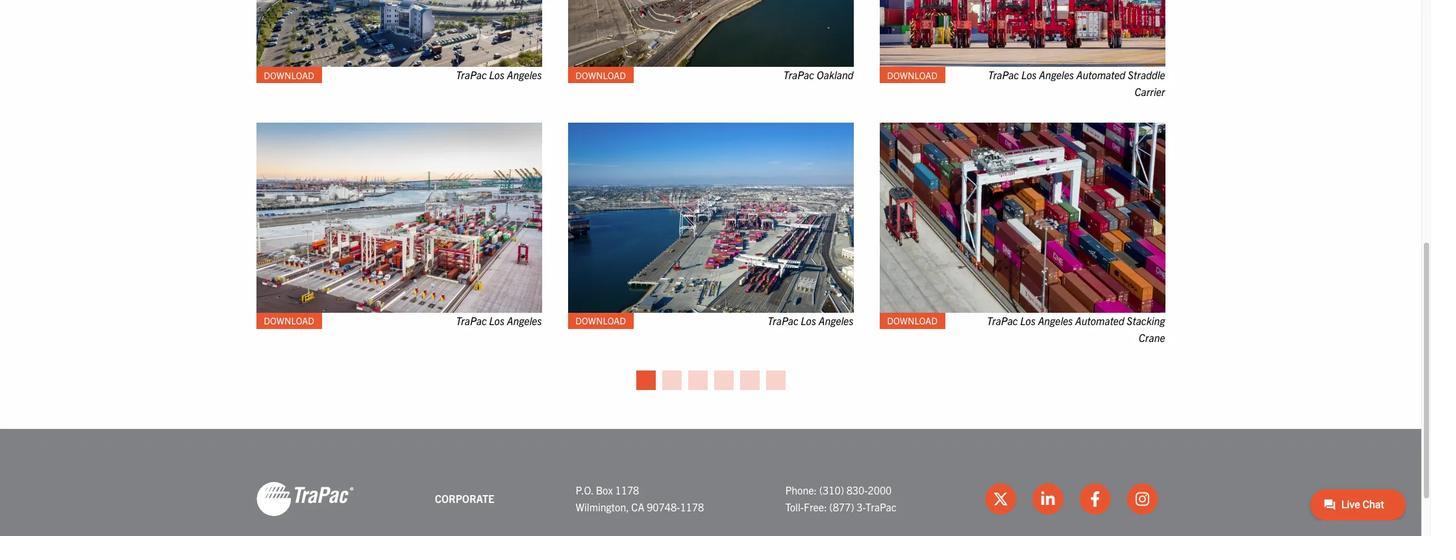Task type: vqa. For each thing, say whether or not it's contained in the screenshot.
Us inside the 'link'
no



Task type: locate. For each thing, give the bounding box(es) containing it.
tab list
[[243, 368, 1178, 390]]

download link
[[256, 67, 322, 83], [568, 67, 634, 83], [880, 67, 945, 83], [256, 313, 322, 329], [568, 313, 634, 329], [880, 313, 945, 329]]

automated inside trapac los angeles automated straddle carrier
[[1077, 68, 1126, 81]]

830-
[[847, 484, 868, 497]]

trapac los angeles automated straddle carrier image
[[880, 0, 1165, 67]]

trapac los angeles image for trapac los angeles
[[256, 122, 542, 313]]

1178 up ca
[[615, 484, 639, 497]]

trapac los angeles
[[456, 68, 542, 81], [456, 314, 542, 327], [768, 314, 854, 327]]

1178 right ca
[[680, 500, 704, 513]]

crane
[[1139, 331, 1165, 344]]

trapac inside phone: (310) 830-2000 toll-free: (877) 3-trapac
[[866, 500, 897, 513]]

1 horizontal spatial 1178
[[680, 500, 704, 513]]

footer containing p.o. box 1178
[[0, 429, 1422, 536]]

download link for trapac los angeles automated stacking crane image
[[880, 313, 945, 329]]

trapac
[[456, 68, 487, 81], [784, 68, 814, 81], [988, 68, 1019, 81], [456, 314, 487, 327], [768, 314, 799, 327], [987, 314, 1018, 327], [866, 500, 897, 513]]

tab panel
[[243, 0, 1178, 368]]

automated for stacking
[[1075, 314, 1125, 327]]

0 vertical spatial 1178
[[615, 484, 639, 497]]

corporate
[[435, 492, 494, 505]]

download
[[264, 69, 314, 81], [576, 69, 626, 81], [887, 69, 938, 81], [264, 315, 314, 326], [576, 315, 626, 326], [887, 315, 938, 326]]

automated left stacking
[[1075, 314, 1125, 327]]

automated for straddle
[[1077, 68, 1126, 81]]

footer
[[0, 429, 1422, 536]]

trapac for trapac los angeles's trapac los angeles image
[[456, 314, 487, 327]]

1178
[[615, 484, 639, 497], [680, 500, 704, 513]]

download link for trapac oakland's trapac los angeles image
[[256, 67, 322, 83]]

trapac inside trapac los angeles automated stacking crane
[[987, 314, 1018, 327]]

download link for trapac los angeles's trapac los angeles image
[[256, 313, 322, 329]]

angeles
[[507, 68, 542, 81], [1039, 68, 1074, 81], [507, 314, 542, 327], [819, 314, 854, 327], [1038, 314, 1073, 327]]

trapac los angeles for trapac oakland
[[456, 68, 542, 81]]

0 vertical spatial automated
[[1077, 68, 1126, 81]]

download for download link related to trapac los angeles automated straddle carrier image
[[887, 69, 938, 81]]

1 vertical spatial 1178
[[680, 500, 704, 513]]

1 vertical spatial automated
[[1075, 314, 1125, 327]]

download link for the trapac oakland image at the top of page
[[568, 67, 634, 83]]

los inside trapac los angeles automated stacking crane
[[1020, 314, 1036, 327]]

tab panel containing trapac los angeles
[[243, 0, 1178, 368]]

trapac for trapac los angeles automated straddle carrier image
[[988, 68, 1019, 81]]

trapac los angeles automated stacking crane
[[987, 314, 1165, 344]]

trapac los angeles image
[[256, 0, 542, 67], [256, 122, 542, 313], [568, 122, 854, 313]]

(310)
[[819, 484, 844, 497]]

carrier
[[1135, 85, 1165, 98]]

los for trapac los angeles's trapac los angeles image
[[489, 314, 505, 327]]

angeles for trapac oakland's trapac los angeles image
[[507, 68, 542, 81]]

p.o.
[[576, 484, 594, 497]]

automated inside trapac los angeles automated stacking crane
[[1075, 314, 1125, 327]]

automated
[[1077, 68, 1126, 81], [1075, 314, 1125, 327]]

los
[[489, 68, 505, 81], [1021, 68, 1037, 81], [489, 314, 505, 327], [801, 314, 816, 327], [1020, 314, 1036, 327]]

trapac inside trapac los angeles automated straddle carrier
[[988, 68, 1019, 81]]

angeles inside trapac los angeles automated straddle carrier
[[1039, 68, 1074, 81]]

angeles inside trapac los angeles automated stacking crane
[[1038, 314, 1073, 327]]

0 horizontal spatial 1178
[[615, 484, 639, 497]]

straddle
[[1128, 68, 1165, 81]]

los for trapac los angeles automated stacking crane image
[[1020, 314, 1036, 327]]

automated left straddle
[[1077, 68, 1126, 81]]

90748-
[[647, 500, 680, 513]]

los inside trapac los angeles automated straddle carrier
[[1021, 68, 1037, 81]]

download for download link for the trapac oakland image at the top of page
[[576, 69, 626, 81]]



Task type: describe. For each thing, give the bounding box(es) containing it.
los for trapac los angeles automated straddle carrier image
[[1021, 68, 1037, 81]]

wilmington,
[[576, 500, 629, 513]]

trapac for trapac los angeles automated stacking crane image
[[987, 314, 1018, 327]]

trapac oakland image
[[568, 0, 854, 67]]

phone:
[[785, 484, 817, 497]]

angeles for trapac los angeles automated straddle carrier image
[[1039, 68, 1074, 81]]

download for download link related to trapac los angeles's trapac los angeles image
[[264, 315, 314, 326]]

trapac for the trapac oakland image at the top of page
[[784, 68, 814, 81]]

phone: (310) 830-2000 toll-free: (877) 3-trapac
[[785, 484, 897, 513]]

trapac los angeles automated straddle carrier
[[988, 68, 1165, 98]]

3-
[[857, 500, 866, 513]]

box
[[596, 484, 613, 497]]

trapac oakland
[[784, 68, 854, 81]]

trapac los angeles image for trapac oakland
[[256, 0, 542, 67]]

2000
[[868, 484, 892, 497]]

toll-
[[785, 500, 804, 513]]

download link for trapac los angeles automated straddle carrier image
[[880, 67, 945, 83]]

ca
[[631, 500, 645, 513]]

angeles for trapac los angeles's trapac los angeles image
[[507, 314, 542, 327]]

(877)
[[829, 500, 854, 513]]

download for trapac oakland's trapac los angeles image download link
[[264, 69, 314, 81]]

free:
[[804, 500, 827, 513]]

download for download link related to trapac los angeles automated stacking crane image
[[887, 315, 938, 326]]

trapac for trapac oakland's trapac los angeles image
[[456, 68, 487, 81]]

trapac los angeles for trapac los angeles
[[456, 314, 542, 327]]

los for trapac oakland's trapac los angeles image
[[489, 68, 505, 81]]

oakland
[[817, 68, 854, 81]]

corporate image
[[256, 481, 354, 517]]

angeles for trapac los angeles automated stacking crane image
[[1038, 314, 1073, 327]]

p.o. box 1178 wilmington, ca 90748-1178
[[576, 484, 704, 513]]

trapac los angeles automated stacking crane image
[[880, 122, 1165, 313]]

stacking
[[1127, 314, 1165, 327]]



